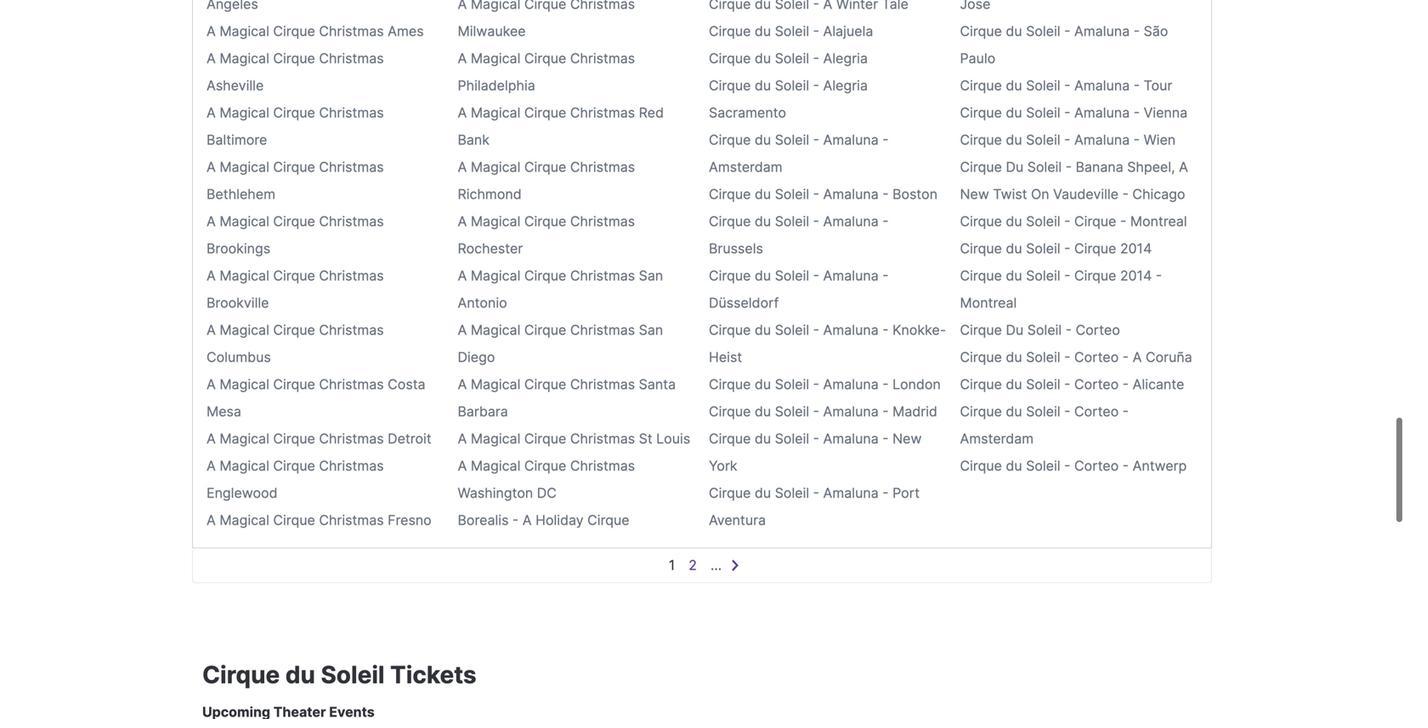 Task type: describe. For each thing, give the bounding box(es) containing it.
a magical cirque christmas columbus
[[207, 322, 384, 366]]

englewood
[[207, 485, 278, 502]]

magical for a magical cirque christmas washington dc
[[471, 458, 520, 475]]

dc
[[537, 485, 557, 502]]

cirque inside a magical cirque christmas red bank
[[524, 105, 566, 121]]

christmas for a magical cirque christmas columbus
[[319, 322, 384, 339]]

cirque du soleil - amaluna - são paulo
[[960, 23, 1168, 67]]

mesa
[[207, 404, 241, 420]]

cirque du soleil tickets
[[202, 661, 476, 690]]

soleil for cirque du soleil - amaluna - knokke- heist
[[775, 322, 809, 339]]

christmas for a magical cirque christmas costa mesa
[[319, 377, 384, 393]]

a magical cirque christmas san diego link
[[458, 322, 663, 366]]

soleil for cirque du soleil - amaluna - brussels
[[775, 213, 809, 230]]

soleil for cirque du soleil - amaluna - port aventura
[[775, 485, 809, 502]]

vaudeville
[[1053, 186, 1119, 203]]

cirque du soleil - amaluna - knokke- heist
[[709, 322, 946, 366]]

wien
[[1144, 132, 1176, 148]]

a magical cirque christmas costa mesa link
[[207, 377, 425, 420]]

soleil for cirque du soleil - corteo
[[1027, 322, 1062, 339]]

cirque du soleil - amaluna - boston
[[709, 186, 938, 203]]

cirque du soleil - banana shpeel, a new twist on vaudeville - chicago link
[[960, 159, 1188, 203]]

cirque inside a magical cirque christmas brookings
[[273, 213, 315, 230]]

magical for a magical cirque christmas richmond
[[471, 159, 520, 176]]

soleil for cirque du soleil - alegria sacramento
[[775, 77, 809, 94]]

cirque du soleil - corteo link
[[960, 322, 1120, 339]]

corteo for a
[[1074, 349, 1119, 366]]

a magical cirque christmas rochester link
[[458, 213, 635, 257]]

a magical cirque christmas milwaukee link
[[458, 0, 635, 40]]

du for cirque du soleil - amaluna - london
[[755, 377, 771, 393]]

san for a magical cirque christmas san diego
[[639, 322, 663, 339]]

du for cirque du soleil - amaluna - wien
[[1006, 132, 1022, 148]]

a magical cirque christmas washington dc
[[458, 458, 635, 502]]

cirque inside a magical cirque christmas englewood
[[273, 458, 315, 475]]

cirque du soleil - corteo - amsterdam link
[[960, 404, 1129, 447]]

a magical cirque christmas santa barbara link
[[458, 377, 676, 420]]

magical for a magical cirque christmas ames
[[220, 23, 269, 40]]

a magical cirque christmas richmond link
[[458, 159, 635, 203]]

a magical cirque christmas philadelphia link
[[458, 50, 635, 94]]

cirque du soleil - amaluna - vienna
[[960, 105, 1188, 121]]

...
[[710, 558, 722, 574]]

amaluna for wien
[[1074, 132, 1130, 148]]

amaluna for vienna
[[1074, 105, 1130, 121]]

magical for a magical cirque christmas brookings
[[220, 213, 269, 230]]

madrid
[[893, 404, 937, 420]]

a magical cirque christmas santa barbara
[[458, 377, 676, 420]]

cirque du soleil - cirque - montreal link
[[960, 213, 1187, 230]]

amaluna for düsseldorf
[[823, 268, 879, 284]]

magical for a magical cirque christmas fresno
[[220, 513, 269, 529]]

du for cirque du soleil - banana shpeel, a new twist on vaudeville - chicago
[[1006, 159, 1024, 176]]

cirque du soleil - amaluna - amsterdam link
[[709, 132, 889, 176]]

cirque inside a magical cirque christmas santa barbara
[[524, 377, 566, 393]]

a magical cirque christmas baltimore
[[207, 105, 384, 148]]

a magical cirque christmas fresno
[[207, 513, 432, 529]]

cirque inside a magical cirque christmas columbus
[[273, 322, 315, 339]]

du for cirque du soleil - cirque 2014 - montreal
[[1006, 268, 1022, 284]]

antwerp
[[1133, 458, 1187, 475]]

a magical cirque christmas red bank link
[[458, 105, 664, 148]]

shpeel,
[[1127, 159, 1175, 176]]

baltimore
[[207, 132, 267, 148]]

cirque du soleil - alegria sacramento
[[709, 77, 868, 121]]

magical for a magical cirque christmas rochester
[[471, 213, 520, 230]]

soleil for cirque du soleil - alegria
[[775, 50, 809, 67]]

0 vertical spatial montreal
[[1130, 213, 1187, 230]]

a for a magical cirque christmas rochester
[[458, 213, 467, 230]]

cirque inside a magical cirque christmas richmond
[[524, 159, 566, 176]]

cirque du soleil - amaluna - knokke- heist link
[[709, 322, 946, 366]]

soleil for cirque du soleil - cirque 2014
[[1026, 241, 1060, 257]]

magical for a magical cirque christmas santa barbara
[[471, 377, 520, 393]]

a for a magical cirque christmas columbus
[[207, 322, 216, 339]]

a magical cirque christmas washington dc link
[[458, 458, 635, 502]]

magical for a magical cirque christmas san antonio
[[471, 268, 520, 284]]

soleil for cirque du soleil - amaluna - new york
[[775, 431, 809, 447]]

a magical cirque christmas costa mesa
[[207, 377, 425, 420]]

cirque inside a magical cirque christmas washington dc
[[524, 458, 566, 475]]

christmas for a magical cirque christmas san antonio
[[570, 268, 635, 284]]

magical for a magical cirque christmas philadelphia
[[471, 50, 520, 67]]

christmas for a magical cirque christmas ames
[[319, 23, 384, 40]]

cirque du soleil - amaluna - madrid
[[709, 404, 937, 420]]

cirque du soleil - amaluna - tour
[[960, 77, 1172, 94]]

cirque inside "cirque du soleil - banana shpeel, a new twist on vaudeville - chicago"
[[960, 159, 1002, 176]]

st
[[639, 431, 652, 447]]

cirque du soleil - corteo - antwerp link
[[960, 458, 1187, 475]]

cirque du soleil - amaluna - brussels
[[709, 213, 889, 257]]

london
[[893, 377, 941, 393]]

york
[[709, 458, 737, 475]]

a for a magical cirque christmas asheville
[[207, 50, 216, 67]]

bank
[[458, 132, 490, 148]]

a for a magical cirque christmas detroit
[[207, 431, 216, 447]]

cirque du soleil - amaluna - vienna link
[[960, 105, 1188, 121]]

cirque inside cirque du soleil - amaluna - são paulo
[[960, 23, 1002, 40]]

cirque inside the a magical cirque christmas san diego
[[524, 322, 566, 339]]

cirque inside cirque du soleil - alegria sacramento
[[709, 77, 751, 94]]

a magical cirque christmas englewood
[[207, 458, 384, 502]]

cirque du soleil - alajuela link
[[709, 23, 873, 40]]

a magical cirque christmas columbus link
[[207, 322, 384, 366]]

cirque inside cirque du soleil - corteo - amsterdam
[[960, 404, 1002, 420]]

christmas for a magical cirque christmas philadelphia
[[570, 50, 635, 67]]

tour
[[1144, 77, 1172, 94]]

diego
[[458, 349, 495, 366]]

- inside cirque du soleil - alegria sacramento
[[813, 77, 819, 94]]

soleil for cirque du soleil - amaluna - amsterdam
[[775, 132, 809, 148]]

a magical cirque christmas san diego
[[458, 322, 663, 366]]

cirque du soleil - amaluna - london
[[709, 377, 941, 393]]

christmas for a magical cirque christmas baltimore
[[319, 105, 384, 121]]

cirque du soleil - amaluna - port aventura link
[[709, 485, 920, 529]]

magical for a magical cirque christmas bethlehem
[[220, 159, 269, 176]]

du for cirque du soleil - corteo - alicante
[[1006, 377, 1022, 393]]

cirque inside the a magical cirque christmas san antonio
[[524, 268, 566, 284]]

a magical cirque christmas ames
[[207, 23, 424, 40]]

du for cirque du soleil - amaluna - madrid
[[755, 404, 771, 420]]

cirque inside cirque du soleil - amaluna - brussels
[[709, 213, 751, 230]]

du for cirque du soleil - alegria
[[755, 50, 771, 67]]

soleil for cirque du soleil - amaluna - vienna
[[1026, 105, 1060, 121]]

a magical cirque christmas englewood link
[[207, 458, 384, 502]]

du for cirque du soleil - cirque - montreal
[[1006, 213, 1022, 230]]

alicante
[[1133, 377, 1184, 393]]

magical for a magical cirque christmas red bank
[[471, 105, 520, 121]]

a for a magical cirque christmas milwaukee
[[458, 0, 467, 12]]

a for a magical cirque christmas san diego
[[458, 322, 467, 339]]

magical for a magical cirque christmas milwaukee
[[471, 0, 520, 12]]

soleil for cirque du soleil - amaluna - düsseldorf
[[775, 268, 809, 284]]

christmas for a magical cirque christmas detroit
[[319, 431, 384, 447]]

du for cirque du soleil - corteo - a coruña
[[1006, 349, 1022, 366]]

magical for a magical cirque christmas asheville
[[220, 50, 269, 67]]

a magical cirque christmas san antonio link
[[458, 268, 663, 311]]

a magical cirque christmas san antonio
[[458, 268, 663, 311]]

soleil for cirque du soleil - cirque 2014 - montreal
[[1026, 268, 1060, 284]]

cirque du soleil - amaluna - brussels link
[[709, 213, 889, 257]]

a magical cirque christmas brookville link
[[207, 268, 384, 311]]

twist
[[993, 186, 1027, 203]]

christmas for a magical cirque christmas brookings
[[319, 213, 384, 230]]

amaluna for brussels
[[823, 213, 879, 230]]

são
[[1144, 23, 1168, 40]]

cirque du soleil - amaluna - new york
[[709, 431, 922, 475]]

cirque du soleil - corteo - amsterdam
[[960, 404, 1129, 447]]

aventura
[[709, 513, 766, 529]]

soleil for cirque du soleil - amaluna - tour
[[1026, 77, 1060, 94]]

amaluna for tour
[[1074, 77, 1130, 94]]

magical for a magical cirque christmas st louis
[[471, 431, 520, 447]]

christmas for a magical cirque christmas bethlehem
[[319, 159, 384, 176]]

cirque du soleil - amaluna - madrid link
[[709, 404, 937, 420]]

cirque inside a magical cirque christmas bethlehem
[[273, 159, 315, 176]]

christmas for a magical cirque christmas milwaukee
[[570, 0, 635, 12]]

vienna
[[1144, 105, 1188, 121]]

cirque du soleil - cirque 2014 link
[[960, 241, 1152, 257]]

red
[[639, 105, 664, 121]]

san for a magical cirque christmas san antonio
[[639, 268, 663, 284]]

columbus
[[207, 349, 271, 366]]

du for cirque du soleil tickets
[[285, 661, 315, 690]]

soleil for cirque du soleil - amaluna - madrid
[[775, 404, 809, 420]]

a magical cirque christmas ames link
[[207, 23, 424, 40]]



Task type: locate. For each thing, give the bounding box(es) containing it.
amaluna up "banana"
[[1074, 132, 1130, 148]]

a for a magical cirque christmas santa barbara
[[458, 377, 467, 393]]

cirque du soleil - alegria
[[709, 50, 868, 67]]

new inside "cirque du soleil - banana shpeel, a new twist on vaudeville - chicago"
[[960, 186, 989, 203]]

a magical cirque christmas milwaukee
[[458, 0, 635, 40]]

2 du from the top
[[1006, 322, 1024, 339]]

milwaukee
[[458, 23, 526, 40]]

du inside cirque du soleil - amaluna - são paulo
[[1006, 23, 1022, 40]]

soleil down on
[[1026, 213, 1060, 230]]

a magical cirque christmas detroit
[[207, 431, 431, 447]]

1 vertical spatial 2014
[[1120, 268, 1152, 284]]

christmas inside a magical cirque christmas red bank
[[570, 105, 635, 121]]

soleil inside cirque du soleil - alegria sacramento
[[775, 77, 809, 94]]

du inside cirque du soleil - cirque 2014 - montreal
[[1006, 268, 1022, 284]]

du for cirque du soleil - cirque 2014
[[1006, 241, 1022, 257]]

christmas inside a magical cirque christmas baltimore
[[319, 105, 384, 121]]

0 horizontal spatial montreal
[[960, 295, 1017, 311]]

2 alegria from the top
[[823, 77, 868, 94]]

soleil up 'cirque du soleil - alegria'
[[775, 23, 809, 40]]

soleil for cirque du soleil - amaluna - wien
[[1026, 132, 1060, 148]]

a magical cirque christmas brookville
[[207, 268, 384, 311]]

on
[[1031, 186, 1049, 203]]

brookings
[[207, 241, 270, 257]]

amaluna down cirque du soleil - amaluna - madrid
[[823, 431, 879, 447]]

du inside cirque du soleil - corteo - amsterdam
[[1006, 404, 1022, 420]]

soleil up cirque du soleil - amaluna - madrid
[[775, 377, 809, 393]]

cirque du soleil - amaluna - new york link
[[709, 431, 922, 475]]

magical
[[471, 0, 520, 12], [220, 23, 269, 40], [220, 50, 269, 67], [471, 50, 520, 67], [220, 105, 269, 121], [471, 105, 520, 121], [220, 159, 269, 176], [471, 159, 520, 176], [220, 213, 269, 230], [471, 213, 520, 230], [220, 268, 269, 284], [471, 268, 520, 284], [220, 322, 269, 339], [471, 322, 520, 339], [220, 377, 269, 393], [471, 377, 520, 393], [220, 431, 269, 447], [471, 431, 520, 447], [220, 458, 269, 475], [471, 458, 520, 475], [220, 513, 269, 529]]

2014 for cirque du soleil - cirque 2014
[[1120, 241, 1152, 257]]

1 alegria from the top
[[823, 50, 868, 67]]

a for a magical cirque christmas brookings
[[207, 213, 216, 230]]

christmas for a magical cirque christmas rochester
[[570, 213, 635, 230]]

2
[[689, 558, 697, 574]]

amaluna up the cirque du soleil - amaluna - london 'link'
[[823, 322, 879, 339]]

corteo down cirque du soleil - corteo - alicante
[[1074, 404, 1119, 420]]

cirque du soleil - amaluna - düsseldorf link
[[709, 268, 889, 311]]

cirque du soleil - corteo
[[960, 322, 1120, 339]]

cirque du soleil - amaluna - wien
[[960, 132, 1176, 148]]

new inside "cirque du soleil - amaluna - new york"
[[893, 431, 922, 447]]

du inside "cirque du soleil - banana shpeel, a new twist on vaudeville - chicago"
[[1006, 159, 1024, 176]]

du for cirque du soleil - amaluna - vienna
[[1006, 105, 1022, 121]]

amaluna down cirque du soleil - amaluna - london
[[823, 404, 879, 420]]

du for cirque du soleil - amaluna - são paulo
[[1006, 23, 1022, 40]]

new left twist
[[960, 186, 989, 203]]

magical for a magical cirque christmas costa mesa
[[220, 377, 269, 393]]

cirque du soleil - amaluna - düsseldorf
[[709, 268, 889, 311]]

soleil for cirque du soleil - corteo - a coruña
[[1026, 349, 1060, 366]]

magical for a magical cirque christmas baltimore
[[220, 105, 269, 121]]

du for cirque du soleil - alegria sacramento
[[755, 77, 771, 94]]

amsterdam for cirque du soleil - corteo - amsterdam
[[960, 431, 1034, 447]]

du for cirque du soleil - amaluna - amsterdam
[[755, 132, 771, 148]]

amaluna inside cirque du soleil - amaluna - port aventura
[[823, 485, 879, 502]]

1 vertical spatial alegria
[[823, 77, 868, 94]]

1 vertical spatial montreal
[[960, 295, 1017, 311]]

cirque inside a magical cirque christmas costa mesa
[[273, 377, 315, 393]]

detroit
[[388, 431, 431, 447]]

soleil inside cirque du soleil - amaluna - amsterdam
[[775, 132, 809, 148]]

christmas inside a magical cirque christmas columbus
[[319, 322, 384, 339]]

christmas inside a magical cirque christmas milwaukee
[[570, 0, 635, 12]]

christmas for a magical cirque christmas san diego
[[570, 322, 635, 339]]

a for a magical cirque christmas philadelphia
[[458, 50, 467, 67]]

magical inside a magical cirque christmas milwaukee
[[471, 0, 520, 12]]

du up twist
[[1006, 159, 1024, 176]]

soleil for cirque du soleil - amaluna - boston
[[775, 186, 809, 203]]

amaluna for madrid
[[823, 404, 879, 420]]

magical inside a magical cirque christmas washington dc
[[471, 458, 520, 475]]

chicago
[[1132, 186, 1185, 203]]

du for cirque du soleil - amaluna - brussels
[[755, 213, 771, 230]]

0 vertical spatial 2014
[[1120, 241, 1152, 257]]

fresno
[[388, 513, 432, 529]]

cirque du soleil - banana shpeel, a new twist on vaudeville - chicago
[[960, 159, 1188, 203]]

alegria inside cirque du soleil - alegria sacramento
[[823, 77, 868, 94]]

christmas inside a magical cirque christmas rochester
[[570, 213, 635, 230]]

a inside "cirque du soleil - banana shpeel, a new twist on vaudeville - chicago"
[[1179, 159, 1188, 176]]

coruña
[[1146, 349, 1192, 366]]

sacramento
[[709, 105, 786, 121]]

du inside "cirque du soleil - amaluna - new york"
[[755, 431, 771, 447]]

du for cirque du soleil - corteo - amsterdam
[[1006, 404, 1022, 420]]

christmas
[[570, 0, 635, 12], [319, 23, 384, 40], [319, 50, 384, 67], [570, 50, 635, 67], [319, 105, 384, 121], [570, 105, 635, 121], [319, 159, 384, 176], [570, 159, 635, 176], [319, 213, 384, 230], [570, 213, 635, 230], [319, 268, 384, 284], [570, 268, 635, 284], [319, 322, 384, 339], [570, 322, 635, 339], [319, 377, 384, 393], [570, 377, 635, 393], [319, 431, 384, 447], [570, 431, 635, 447], [319, 458, 384, 475], [570, 458, 635, 475], [319, 513, 384, 529]]

christmas inside a magical cirque christmas englewood
[[319, 458, 384, 475]]

cirque inside a magical cirque christmas philadelphia
[[524, 50, 566, 67]]

amaluna up cirque du soleil - amaluna - vienna link
[[1074, 77, 1130, 94]]

corteo for antwerp
[[1074, 458, 1119, 475]]

cirque du soleil - corteo - a coruña
[[960, 349, 1192, 366]]

a for a magical cirque christmas englewood
[[207, 458, 216, 475]]

2014
[[1120, 241, 1152, 257], [1120, 268, 1152, 284]]

soleil inside "cirque du soleil - banana shpeel, a new twist on vaudeville - chicago"
[[1027, 159, 1062, 176]]

soleil down cirque du soleil - cirque - montreal link
[[1026, 241, 1060, 257]]

san
[[639, 268, 663, 284], [639, 322, 663, 339]]

barbara
[[458, 404, 508, 420]]

montreal up the cirque du soleil - corteo link
[[960, 295, 1017, 311]]

soleil for cirque du soleil - amaluna - london
[[775, 377, 809, 393]]

soleil inside cirque du soleil - amaluna - são paulo
[[1026, 23, 1060, 40]]

louis
[[656, 431, 690, 447]]

cirque
[[524, 0, 566, 12], [273, 23, 315, 40], [709, 23, 751, 40], [960, 23, 1002, 40], [273, 50, 315, 67], [524, 50, 566, 67], [709, 50, 751, 67], [709, 77, 751, 94], [960, 77, 1002, 94], [273, 105, 315, 121], [524, 105, 566, 121], [960, 105, 1002, 121], [709, 132, 751, 148], [960, 132, 1002, 148], [273, 159, 315, 176], [524, 159, 566, 176], [960, 159, 1002, 176], [709, 186, 751, 203], [273, 213, 315, 230], [524, 213, 566, 230], [709, 213, 751, 230], [960, 213, 1002, 230], [1074, 213, 1116, 230], [960, 241, 1002, 257], [1074, 241, 1116, 257], [273, 268, 315, 284], [524, 268, 566, 284], [709, 268, 751, 284], [960, 268, 1002, 284], [1074, 268, 1116, 284], [273, 322, 315, 339], [524, 322, 566, 339], [709, 322, 751, 339], [960, 322, 1002, 339], [960, 349, 1002, 366], [273, 377, 315, 393], [524, 377, 566, 393], [709, 377, 751, 393], [960, 377, 1002, 393], [709, 404, 751, 420], [960, 404, 1002, 420], [273, 431, 315, 447], [524, 431, 566, 447], [709, 431, 751, 447], [273, 458, 315, 475], [524, 458, 566, 475], [960, 458, 1002, 475], [709, 485, 751, 502], [273, 513, 315, 529], [587, 513, 629, 529], [202, 661, 280, 690]]

a inside the a magical cirque christmas san antonio
[[458, 268, 467, 284]]

christmas inside a magical cirque christmas philadelphia
[[570, 50, 635, 67]]

banana
[[1076, 159, 1123, 176]]

du
[[755, 23, 771, 40], [1006, 23, 1022, 40], [755, 50, 771, 67], [755, 77, 771, 94], [1006, 77, 1022, 94], [1006, 105, 1022, 121], [755, 132, 771, 148], [1006, 132, 1022, 148], [755, 186, 771, 203], [755, 213, 771, 230], [1006, 213, 1022, 230], [1006, 241, 1022, 257], [755, 268, 771, 284], [1006, 268, 1022, 284], [755, 322, 771, 339], [1006, 349, 1022, 366], [755, 377, 771, 393], [1006, 377, 1022, 393], [755, 404, 771, 420], [1006, 404, 1022, 420], [755, 431, 771, 447], [1006, 458, 1022, 475], [755, 485, 771, 502], [285, 661, 315, 690]]

alegria for cirque du soleil - alegria sacramento
[[823, 77, 868, 94]]

amaluna up cirque du soleil - amaluna - madrid
[[823, 377, 879, 393]]

holiday
[[536, 513, 584, 529]]

soleil left tickets
[[321, 661, 385, 690]]

soleil up cirque du soleil - amaluna - tour
[[1026, 23, 1060, 40]]

borealis
[[458, 513, 509, 529]]

corteo
[[1076, 322, 1120, 339], [1074, 349, 1119, 366], [1074, 377, 1119, 393], [1074, 404, 1119, 420], [1074, 458, 1119, 475]]

soleil up cirque du soleil - corteo - a coruña link
[[1027, 322, 1062, 339]]

a inside a magical cirque christmas columbus
[[207, 322, 216, 339]]

corteo inside cirque du soleil - corteo - amsterdam
[[1074, 404, 1119, 420]]

du inside cirque du soleil - amaluna - brussels
[[755, 213, 771, 230]]

christmas for a magical cirque christmas brookville
[[319, 268, 384, 284]]

cirque du soleil - amaluna - tour link
[[960, 77, 1172, 94]]

1 san from the top
[[639, 268, 663, 284]]

soleil down cirque du soleil - alegria sacramento at right top
[[775, 132, 809, 148]]

alegria for cirque du soleil - alegria
[[823, 50, 868, 67]]

du for cirque du soleil - amaluna - port aventura
[[755, 485, 771, 502]]

1 vertical spatial new
[[893, 431, 922, 447]]

soleil down cirque du soleil - amaluna - madrid
[[775, 431, 809, 447]]

0 vertical spatial san
[[639, 268, 663, 284]]

a for a magical cirque christmas baltimore
[[207, 105, 216, 121]]

christmas for a magical cirque christmas fresno
[[319, 513, 384, 529]]

soleil down cirque du soleil - corteo - alicante link
[[1026, 404, 1060, 420]]

0 vertical spatial new
[[960, 186, 989, 203]]

corteo up the cirque du soleil - corteo - a coruña
[[1076, 322, 1120, 339]]

du for cirque du soleil - amaluna - knokke- heist
[[755, 322, 771, 339]]

a inside a magical cirque christmas asheville
[[207, 50, 216, 67]]

amaluna up cirque du soleil - amaluna - boston 'link' on the right
[[823, 132, 879, 148]]

cirque du soleil - amaluna - london link
[[709, 377, 941, 393]]

du for cirque du soleil - corteo
[[1006, 322, 1024, 339]]

san inside the a magical cirque christmas san diego
[[639, 322, 663, 339]]

cirque du soleil - amaluna - amsterdam
[[709, 132, 889, 176]]

soleil for cirque du soleil - corteo - amsterdam
[[1026, 404, 1060, 420]]

magical inside a magical cirque christmas philadelphia
[[471, 50, 520, 67]]

soleil down cirque du soleil - alegria link
[[775, 77, 809, 94]]

amaluna inside cirque du soleil - amaluna - brussels
[[823, 213, 879, 230]]

magical for a magical cirque christmas columbus
[[220, 322, 269, 339]]

soleil up cirque du soleil - amaluna - vienna link
[[1026, 77, 1060, 94]]

düsseldorf
[[709, 295, 779, 311]]

antonio
[[458, 295, 507, 311]]

cirque inside a magical cirque christmas brookville
[[273, 268, 315, 284]]

christmas for a magical cirque christmas richmond
[[570, 159, 635, 176]]

amsterdam inside cirque du soleil - corteo - amsterdam
[[960, 431, 1034, 447]]

cirque du soleil - cirque 2014
[[960, 241, 1152, 257]]

soleil for cirque du soleil - corteo - alicante
[[1026, 377, 1060, 393]]

soleil for cirque du soleil - amaluna - são paulo
[[1026, 23, 1060, 40]]

soleil down cirque du soleil - alajuela
[[775, 50, 809, 67]]

a magical cirque christmas detroit link
[[207, 431, 431, 447]]

a inside a magical cirque christmas red bank
[[458, 105, 467, 121]]

a magical cirque christmas philadelphia
[[458, 50, 635, 94]]

1 2014 from the top
[[1120, 241, 1152, 257]]

amaluna for boston
[[823, 186, 879, 203]]

amaluna inside "cirque du soleil - amaluna - new york"
[[823, 431, 879, 447]]

soleil inside "cirque du soleil - amaluna - new york"
[[775, 431, 809, 447]]

a magical cirque christmas baltimore link
[[207, 105, 384, 148]]

corteo for alicante
[[1074, 377, 1119, 393]]

soleil down cirque du soleil - amaluna - brussels link
[[775, 268, 809, 284]]

san inside the a magical cirque christmas san antonio
[[639, 268, 663, 284]]

1 horizontal spatial montreal
[[1130, 213, 1187, 230]]

amaluna left boston on the right of the page
[[823, 186, 879, 203]]

2014 inside cirque du soleil - cirque 2014 - montreal
[[1120, 268, 1152, 284]]

cirque du soleil - corteo - a coruña link
[[960, 349, 1192, 366]]

a
[[458, 0, 467, 12], [207, 23, 216, 40], [207, 50, 216, 67], [458, 50, 467, 67], [207, 105, 216, 121], [458, 105, 467, 121], [207, 159, 216, 176], [458, 159, 467, 176], [1179, 159, 1188, 176], [207, 213, 216, 230], [458, 213, 467, 230], [207, 268, 216, 284], [458, 268, 467, 284], [207, 322, 216, 339], [458, 322, 467, 339], [1133, 349, 1142, 366], [207, 377, 216, 393], [458, 377, 467, 393], [207, 431, 216, 447], [458, 431, 467, 447], [207, 458, 216, 475], [458, 458, 467, 475], [207, 513, 216, 529], [523, 513, 532, 529]]

1 horizontal spatial new
[[960, 186, 989, 203]]

christmas inside a magical cirque christmas richmond
[[570, 159, 635, 176]]

du inside cirque du soleil - amaluna - düsseldorf
[[755, 268, 771, 284]]

cirque inside a magical cirque christmas asheville
[[273, 50, 315, 67]]

soleil down cirque du soleil - corteo - amsterdam at the right of the page
[[1026, 458, 1060, 475]]

christmas for a magical cirque christmas st louis
[[570, 431, 635, 447]]

cirque inside cirque du soleil - amaluna - amsterdam
[[709, 132, 751, 148]]

cirque inside a magical cirque christmas baltimore
[[273, 105, 315, 121]]

christmas inside a magical cirque christmas brookings
[[319, 213, 384, 230]]

2014 down chicago
[[1120, 241, 1152, 257]]

soleil down cirque du soleil - cirque 2014 link
[[1026, 268, 1060, 284]]

1 vertical spatial amsterdam
[[960, 431, 1034, 447]]

christmas inside a magical cirque christmas bethlehem
[[319, 159, 384, 176]]

a inside a magical cirque christmas bethlehem
[[207, 159, 216, 176]]

santa
[[639, 377, 676, 393]]

montreal down chicago
[[1130, 213, 1187, 230]]

amaluna inside cirque du soleil - amaluna - são paulo
[[1074, 23, 1130, 40]]

a inside a magical cirque christmas washington dc
[[458, 458, 467, 475]]

amaluna for knokke-
[[823, 322, 879, 339]]

magical for a magical cirque christmas englewood
[[220, 458, 269, 475]]

rochester
[[458, 241, 523, 257]]

christmas for a magical cirque christmas asheville
[[319, 50, 384, 67]]

a inside a magical cirque christmas milwaukee
[[458, 0, 467, 12]]

soleil for cirque du soleil tickets
[[321, 661, 385, 690]]

soleil up cirque du soleil - amaluna - brussels
[[775, 186, 809, 203]]

cirque inside a magical cirque christmas milwaukee
[[524, 0, 566, 12]]

cirque inside cirque du soleil - amaluna - knokke- heist
[[709, 322, 751, 339]]

soleil down cirque du soleil - amaluna - new york link
[[775, 485, 809, 502]]

magical inside a magical cirque christmas brookville
[[220, 268, 269, 284]]

soleil inside cirque du soleil - amaluna - port aventura
[[775, 485, 809, 502]]

magical inside a magical cirque christmas santa barbara
[[471, 377, 520, 393]]

0 vertical spatial alegria
[[823, 50, 868, 67]]

a for a magical cirque christmas washington dc
[[458, 458, 467, 475]]

1 vertical spatial du
[[1006, 322, 1024, 339]]

soleil up on
[[1027, 159, 1062, 176]]

cirque du soleil - corteo - alicante
[[960, 377, 1184, 393]]

amaluna down "cirque du soleil - amaluna - new york" on the bottom right
[[823, 485, 879, 502]]

du inside cirque du soleil - amaluna - amsterdam
[[755, 132, 771, 148]]

christmas inside a magical cirque christmas santa barbara
[[570, 377, 635, 393]]

christmas for a magical cirque christmas red bank
[[570, 105, 635, 121]]

corteo down the cirque du soleil - corteo - a coruña
[[1074, 377, 1119, 393]]

paulo
[[960, 50, 996, 67]]

new
[[960, 186, 989, 203], [893, 431, 922, 447]]

0 horizontal spatial new
[[893, 431, 922, 447]]

amsterdam
[[709, 159, 783, 176], [960, 431, 1034, 447]]

cirque inside a magical cirque christmas rochester
[[524, 213, 566, 230]]

soleil for cirque du soleil - alajuela
[[775, 23, 809, 40]]

magical inside a magical cirque christmas columbus
[[220, 322, 269, 339]]

a for a magical cirque christmas costa mesa
[[207, 377, 216, 393]]

magical for a magical cirque christmas san diego
[[471, 322, 520, 339]]

soleil for cirque du soleil - banana shpeel, a new twist on vaudeville - chicago
[[1027, 159, 1062, 176]]

a inside a magical cirque christmas santa barbara
[[458, 377, 467, 393]]

a for a magical cirque christmas brookville
[[207, 268, 216, 284]]

amaluna inside cirque du soleil - amaluna - knokke- heist
[[823, 322, 879, 339]]

du down cirque du soleil - cirque 2014 - montreal link
[[1006, 322, 1024, 339]]

a magical cirque christmas fresno link
[[207, 513, 432, 529]]

a inside a magical cirque christmas englewood
[[207, 458, 216, 475]]

boston
[[893, 186, 938, 203]]

soleil inside cirque du soleil - amaluna - knokke- heist
[[775, 322, 809, 339]]

soleil down cirque du soleil - amaluna - london
[[775, 404, 809, 420]]

amsterdam down the sacramento
[[709, 159, 783, 176]]

amaluna left são
[[1074, 23, 1130, 40]]

a inside a magical cirque christmas costa mesa
[[207, 377, 216, 393]]

magical inside a magical cirque christmas brookings
[[220, 213, 269, 230]]

a inside the a magical cirque christmas san diego
[[458, 322, 467, 339]]

amaluna for amsterdam
[[823, 132, 879, 148]]

a inside a magical cirque christmas richmond
[[458, 159, 467, 176]]

soleil up cirque du soleil - corteo - amsterdam at the right of the page
[[1026, 377, 1060, 393]]

1 vertical spatial san
[[639, 322, 663, 339]]

amsterdam up cirque du soleil - corteo - antwerp link at the bottom right of page
[[960, 431, 1034, 447]]

christmas inside the a magical cirque christmas san antonio
[[570, 268, 635, 284]]

magical inside the a magical cirque christmas san diego
[[471, 322, 520, 339]]

1 du from the top
[[1006, 159, 1024, 176]]

montreal inside cirque du soleil - cirque 2014 - montreal
[[960, 295, 1017, 311]]

amaluna up cirque du soleil - amaluna - wien link
[[1074, 105, 1130, 121]]

magical inside a magical cirque christmas rochester
[[471, 213, 520, 230]]

magical inside a magical cirque christmas baltimore
[[220, 105, 269, 121]]

borealis - a holiday cirque link
[[458, 513, 629, 529]]

1 horizontal spatial amsterdam
[[960, 431, 1034, 447]]

du
[[1006, 159, 1024, 176], [1006, 322, 1024, 339]]

a inside a magical cirque christmas philadelphia
[[458, 50, 467, 67]]

ames
[[388, 23, 424, 40]]

a for a magical cirque christmas ames
[[207, 23, 216, 40]]

amaluna down cirque du soleil - amaluna - boston
[[823, 213, 879, 230]]

0 vertical spatial amsterdam
[[709, 159, 783, 176]]

cirque du soleil - amaluna - wien link
[[960, 132, 1176, 148]]

2 2014 from the top
[[1120, 268, 1152, 284]]

du for cirque du soleil - alajuela
[[755, 23, 771, 40]]

a for a magical cirque christmas st louis
[[458, 431, 467, 447]]

christmas inside a magical cirque christmas brookville
[[319, 268, 384, 284]]

amaluna for port
[[823, 485, 879, 502]]

soleil for cirque du soleil - cirque - montreal
[[1026, 213, 1060, 230]]

bethlehem
[[207, 186, 275, 203]]

brookville
[[207, 295, 269, 311]]

amaluna inside cirque du soleil - amaluna - amsterdam
[[823, 132, 879, 148]]

cirque du soleil - alegria sacramento link
[[709, 77, 868, 121]]

soleil down cirque du soleil - amaluna - tour link
[[1026, 105, 1060, 121]]

du for cirque du soleil - amaluna - tour
[[1006, 77, 1022, 94]]

a magical cirque christmas bethlehem link
[[207, 159, 384, 203]]

magical inside the a magical cirque christmas san antonio
[[471, 268, 520, 284]]

cirque inside "cirque du soleil - amaluna - new york"
[[709, 431, 751, 447]]

cirque du soleil - corteo - alicante link
[[960, 377, 1184, 393]]

a magical cirque christmas st louis
[[458, 431, 690, 447]]

costa
[[388, 377, 425, 393]]

a inside a magical cirque christmas baltimore
[[207, 105, 216, 121]]

du inside cirque du soleil - amaluna - port aventura
[[755, 485, 771, 502]]

soleil down cirque du soleil - amaluna - boston 'link' on the right
[[775, 213, 809, 230]]

knokke-
[[893, 322, 946, 339]]

cirque inside cirque du soleil - amaluna - düsseldorf
[[709, 268, 751, 284]]

soleil down cirque du soleil - amaluna - vienna link
[[1026, 132, 1060, 148]]

2 san from the top
[[639, 322, 663, 339]]

magical for a magical cirque christmas detroit
[[220, 431, 269, 447]]

cirque du soleil - amaluna - são paulo link
[[960, 23, 1168, 67]]

amaluna for london
[[823, 377, 879, 393]]

0 vertical spatial du
[[1006, 159, 1024, 176]]

a for a magical cirque christmas bethlehem
[[207, 159, 216, 176]]

cirque inside cirque du soleil - amaluna - port aventura
[[709, 485, 751, 502]]

amaluna down cirque du soleil - amaluna - brussels link
[[823, 268, 879, 284]]

a for a magical cirque christmas red bank
[[458, 105, 467, 121]]

soleil inside cirque du soleil - amaluna - brussels
[[775, 213, 809, 230]]

a inside a magical cirque christmas rochester
[[458, 213, 467, 230]]

a magical cirque christmas bethlehem
[[207, 159, 384, 203]]

soleil down cirque du soleil - amaluna - düsseldorf link
[[775, 322, 809, 339]]

a for a magical cirque christmas richmond
[[458, 159, 467, 176]]

1
[[669, 558, 675, 574]]

soleil down the cirque du soleil - corteo link
[[1026, 349, 1060, 366]]

a inside a magical cirque christmas brookings
[[207, 213, 216, 230]]

0 horizontal spatial amsterdam
[[709, 159, 783, 176]]

soleil
[[775, 23, 809, 40], [1026, 23, 1060, 40], [775, 50, 809, 67], [775, 77, 809, 94], [1026, 77, 1060, 94], [1026, 105, 1060, 121], [775, 132, 809, 148], [1026, 132, 1060, 148], [1027, 159, 1062, 176], [775, 186, 809, 203], [775, 213, 809, 230], [1026, 213, 1060, 230], [1026, 241, 1060, 257], [775, 268, 809, 284], [1026, 268, 1060, 284], [775, 322, 809, 339], [1027, 322, 1062, 339], [1026, 349, 1060, 366], [775, 377, 809, 393], [1026, 377, 1060, 393], [775, 404, 809, 420], [1026, 404, 1060, 420], [775, 431, 809, 447], [1026, 458, 1060, 475], [775, 485, 809, 502], [321, 661, 385, 690]]

corteo up cirque du soleil - corteo - alicante link
[[1074, 349, 1119, 366]]

christmas for a magical cirque christmas santa barbara
[[570, 377, 635, 393]]

new down madrid
[[893, 431, 922, 447]]

amaluna
[[1074, 23, 1130, 40], [1074, 77, 1130, 94], [1074, 105, 1130, 121], [823, 132, 879, 148], [1074, 132, 1130, 148], [823, 186, 879, 203], [823, 213, 879, 230], [823, 268, 879, 284], [823, 322, 879, 339], [823, 377, 879, 393], [823, 404, 879, 420], [823, 431, 879, 447], [823, 485, 879, 502]]

cirque du soleil - alajuela
[[709, 23, 873, 40]]

magical inside a magical cirque christmas asheville
[[220, 50, 269, 67]]

magical inside a magical cirque christmas red bank
[[471, 105, 520, 121]]

corteo left antwerp at the bottom right of the page
[[1074, 458, 1119, 475]]

soleil for cirque du soleil - corteo - antwerp
[[1026, 458, 1060, 475]]

a for a magical cirque christmas san antonio
[[458, 268, 467, 284]]

du for cirque du soleil - corteo - antwerp
[[1006, 458, 1022, 475]]

2014 down cirque du soleil - cirque - montreal link
[[1120, 268, 1152, 284]]

du inside cirque du soleil - alegria sacramento
[[755, 77, 771, 94]]



Task type: vqa. For each thing, say whether or not it's contained in the screenshot.
A Magical Cirque Christmas Red Bank link
yes



